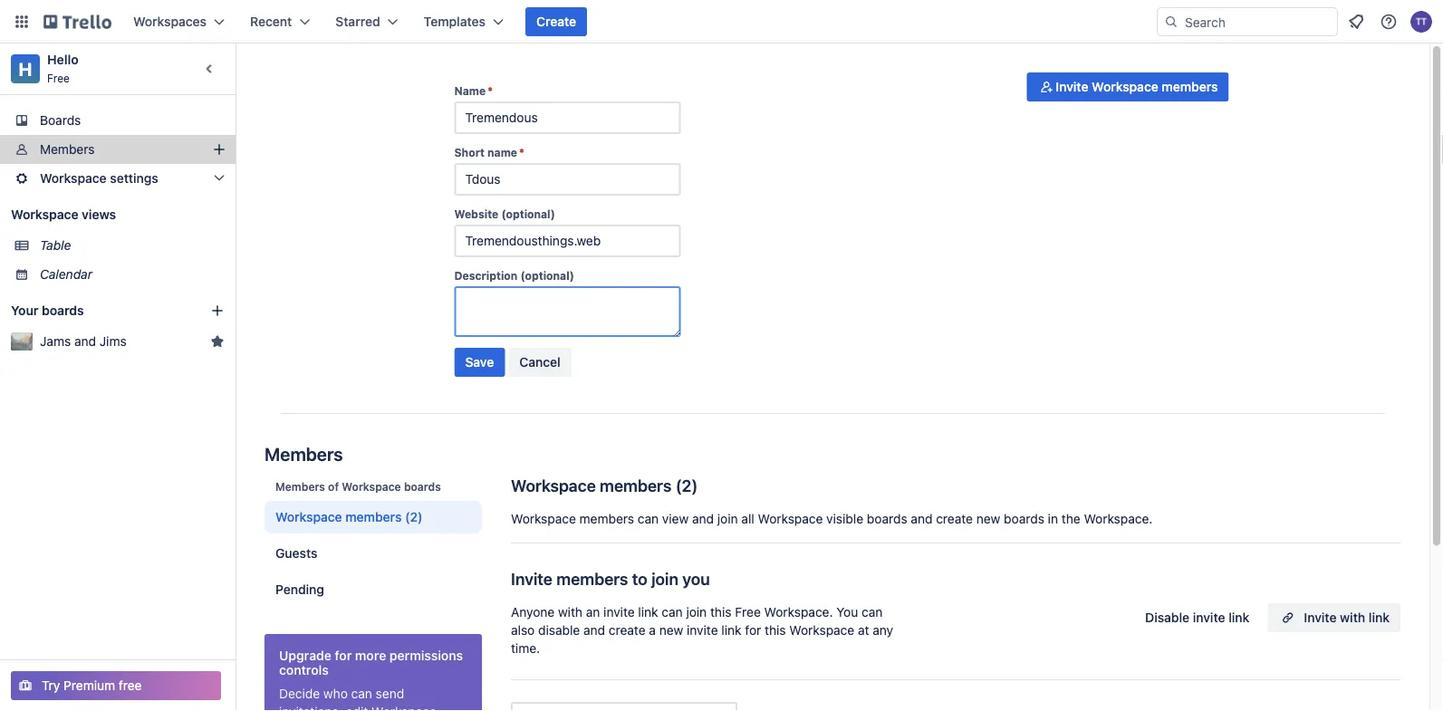 Task type: describe. For each thing, give the bounding box(es) containing it.
any
[[873, 623, 894, 638]]

1 horizontal spatial invite
[[687, 623, 718, 638]]

)
[[692, 476, 698, 495]]

send
[[376, 687, 404, 701]]

short
[[454, 146, 485, 159]]

name *
[[454, 84, 493, 97]]

calendar
[[40, 267, 92, 282]]

invitations,
[[279, 705, 342, 711]]

2
[[682, 476, 692, 495]]

try
[[42, 678, 60, 693]]

free inside anyone with an invite link can join this free workspace. you can also disable and create a new invite link for this workspace at any time.
[[735, 605, 761, 620]]

a
[[649, 623, 656, 638]]

you
[[837, 605, 859, 620]]

boards link
[[0, 106, 236, 135]]

workspace inside dropdown button
[[40, 171, 107, 186]]

guests link
[[265, 537, 482, 570]]

workspace settings button
[[0, 164, 236, 193]]

workspaces button
[[122, 7, 236, 36]]

0 notifications image
[[1346, 11, 1368, 33]]

templates button
[[413, 7, 515, 36]]

workspace inside button
[[1092, 79, 1159, 94]]

calendar link
[[40, 266, 225, 284]]

members down members of workspace boards
[[346, 510, 402, 525]]

open information menu image
[[1380, 13, 1398, 31]]

all
[[742, 512, 755, 527]]

invite for invite members to join you
[[511, 569, 553, 589]]

add board image
[[210, 304, 225, 318]]

premium
[[64, 678, 115, 693]]

an
[[586, 605, 600, 620]]

hello link
[[47, 52, 78, 67]]

try premium free button
[[11, 672, 221, 701]]

name
[[488, 146, 518, 159]]

and inside anyone with an invite link can join this free workspace. you can also disable and create a new invite link for this workspace at any time.
[[584, 623, 605, 638]]

can down you
[[662, 605, 683, 620]]

workspace views
[[11, 207, 116, 222]]

0 vertical spatial workspace members
[[511, 476, 672, 495]]

invite workspace members
[[1056, 79, 1218, 94]]

more
[[355, 648, 386, 663]]

workspace settings
[[40, 171, 158, 186]]

boards up jams
[[42, 303, 84, 318]]

also
[[511, 623, 535, 638]]

free inside hello free
[[47, 72, 70, 84]]

table
[[40, 238, 71, 253]]

cancel
[[520, 355, 561, 370]]

starred
[[336, 14, 380, 29]]

table link
[[40, 237, 225, 255]]

boards
[[40, 113, 81, 128]]

with for invite
[[1341, 610, 1366, 625]]

who
[[323, 687, 348, 701]]

you
[[683, 569, 710, 589]]

upgrade for more permissions controls decide who can send invitations, edit workspac
[[279, 648, 463, 711]]

1 vertical spatial workspace members
[[276, 510, 402, 525]]

workspace inside anyone with an invite link can join this free workspace. you can also disable and create a new invite link for this workspace at any time.
[[790, 623, 855, 638]]

2 vertical spatial members
[[276, 480, 325, 493]]

0 vertical spatial workspace.
[[1084, 512, 1153, 527]]

hello
[[47, 52, 78, 67]]

join inside anyone with an invite link can join this free workspace. you can also disable and create a new invite link for this workspace at any time.
[[686, 605, 707, 620]]

upgrade
[[279, 648, 332, 663]]

invite with link
[[1304, 610, 1390, 625]]

description
[[454, 269, 518, 282]]

templates
[[424, 14, 486, 29]]

invite workspace members button
[[1027, 73, 1229, 102]]

website
[[454, 208, 499, 220]]

invite inside disable invite link button
[[1193, 610, 1226, 625]]

new inside anyone with an invite link can join this free workspace. you can also disable and create a new invite link for this workspace at any time.
[[660, 623, 684, 638]]

pending link
[[265, 574, 482, 606]]

your
[[11, 303, 39, 318]]

members up invite members to join you
[[580, 512, 634, 527]]

for inside anyone with an invite link can join this free workspace. you can also disable and create a new invite link for this workspace at any time.
[[745, 623, 762, 638]]

Search field
[[1179, 8, 1338, 35]]

website (optional)
[[454, 208, 555, 220]]

pending
[[276, 582, 324, 597]]

edit
[[346, 705, 368, 711]]

your boards with 1 items element
[[11, 300, 183, 322]]

of
[[328, 480, 339, 493]]

save button
[[454, 348, 505, 377]]

settings
[[110, 171, 158, 186]]

invite for invite workspace members
[[1056, 79, 1089, 94]]

hello free
[[47, 52, 78, 84]]

back to home image
[[44, 7, 111, 36]]

and right view
[[692, 512, 714, 527]]

can up at
[[862, 605, 883, 620]]

recent
[[250, 14, 292, 29]]

anyone with an invite link can join this free workspace. you can also disable and create a new invite link for this workspace at any time.
[[511, 605, 894, 656]]

jims
[[99, 334, 127, 349]]

decide
[[279, 687, 320, 701]]

0 vertical spatial join
[[718, 512, 738, 527]]

0 horizontal spatial invite
[[604, 605, 635, 620]]

disable invite link
[[1146, 610, 1250, 625]]



Task type: locate. For each thing, give the bounding box(es) containing it.
(optional) right website
[[502, 208, 555, 220]]

visible
[[827, 512, 864, 527]]

your boards
[[11, 303, 84, 318]]

join right to
[[652, 569, 679, 589]]

1 horizontal spatial workspace.
[[1084, 512, 1153, 527]]

1 horizontal spatial with
[[1341, 610, 1366, 625]]

1 vertical spatial *
[[519, 146, 525, 159]]

disable
[[1146, 610, 1190, 625]]

1 vertical spatial this
[[765, 623, 786, 638]]

1 vertical spatial create
[[609, 623, 646, 638]]

create button
[[526, 7, 587, 36]]

workspace members left (
[[511, 476, 672, 495]]

to
[[632, 569, 648, 589]]

invite inside the invite workspace members button
[[1056, 79, 1089, 94]]

description (optional)
[[454, 269, 574, 282]]

1 vertical spatial (optional)
[[521, 269, 574, 282]]

new left in
[[977, 512, 1001, 527]]

with inside anyone with an invite link can join this free workspace. you can also disable and create a new invite link for this workspace at any time.
[[558, 605, 583, 620]]

0 vertical spatial *
[[488, 84, 493, 97]]

0 vertical spatial free
[[47, 72, 70, 84]]

workspace navigation collapse icon image
[[198, 56, 223, 82]]

and right visible
[[911, 512, 933, 527]]

0 horizontal spatial free
[[47, 72, 70, 84]]

workspace members can view and join all workspace visible boards and create new boards in the workspace.
[[511, 512, 1153, 527]]

1 vertical spatial invite
[[511, 569, 553, 589]]

join down you
[[686, 605, 707, 620]]

cancel button
[[509, 348, 572, 377]]

1 vertical spatial members
[[265, 443, 343, 464]]

try premium free
[[42, 678, 142, 693]]

(optional) for description (optional)
[[521, 269, 574, 282]]

(2)
[[405, 510, 423, 525]]

join
[[718, 512, 738, 527], [652, 569, 679, 589], [686, 605, 707, 620]]

save
[[465, 355, 494, 370]]

organizationdetailform element
[[454, 83, 681, 384]]

0 horizontal spatial join
[[652, 569, 679, 589]]

guests
[[276, 546, 318, 561]]

short name *
[[454, 146, 525, 159]]

2 vertical spatial join
[[686, 605, 707, 620]]

workspace. left 'you'
[[765, 605, 833, 620]]

0 vertical spatial create
[[936, 512, 973, 527]]

free
[[47, 72, 70, 84], [735, 605, 761, 620]]

( 2 )
[[676, 476, 698, 495]]

invite
[[604, 605, 635, 620], [1193, 610, 1226, 625], [687, 623, 718, 638]]

view
[[662, 512, 689, 527]]

and left jims
[[74, 334, 96, 349]]

invite members to join you
[[511, 569, 710, 589]]

(optional)
[[502, 208, 555, 220], [521, 269, 574, 282]]

members link
[[0, 135, 236, 164]]

0 horizontal spatial *
[[488, 84, 493, 97]]

1 horizontal spatial invite
[[1056, 79, 1089, 94]]

2 vertical spatial invite
[[1304, 610, 1337, 625]]

0 horizontal spatial this
[[711, 605, 732, 620]]

1 vertical spatial workspace.
[[765, 605, 833, 620]]

starred icon image
[[210, 334, 225, 349]]

1 vertical spatial new
[[660, 623, 684, 638]]

0 vertical spatial for
[[745, 623, 762, 638]]

workspace
[[1092, 79, 1159, 94], [40, 171, 107, 186], [11, 207, 78, 222], [511, 476, 596, 495], [342, 480, 401, 493], [276, 510, 342, 525], [511, 512, 576, 527], [758, 512, 823, 527], [790, 623, 855, 638]]

sm image
[[1038, 78, 1056, 96]]

*
[[488, 84, 493, 97], [519, 146, 525, 159]]

members left (
[[600, 476, 672, 495]]

(optional) right description at the top left
[[521, 269, 574, 282]]

link inside "button"
[[1369, 610, 1390, 625]]

create inside anyone with an invite link can join this free workspace. you can also disable and create a new invite link for this workspace at any time.
[[609, 623, 646, 638]]

create
[[537, 14, 577, 29]]

1 horizontal spatial new
[[977, 512, 1001, 527]]

(
[[676, 476, 682, 495]]

can up edit
[[351, 687, 372, 701]]

invite with link button
[[1268, 604, 1401, 633]]

0 vertical spatial this
[[711, 605, 732, 620]]

members down boards
[[40, 142, 95, 157]]

boards left in
[[1004, 512, 1045, 527]]

invite right disable
[[1193, 610, 1226, 625]]

terry turtle (terryturtle) image
[[1411, 11, 1433, 33]]

members up of
[[265, 443, 343, 464]]

for
[[745, 623, 762, 638], [335, 648, 352, 663]]

0 horizontal spatial for
[[335, 648, 352, 663]]

invite right an
[[604, 605, 635, 620]]

members
[[1162, 79, 1218, 94], [600, 476, 672, 495], [346, 510, 402, 525], [580, 512, 634, 527], [557, 569, 629, 589]]

0 vertical spatial new
[[977, 512, 1001, 527]]

jams and jims
[[40, 334, 127, 349]]

invite inside invite with link "button"
[[1304, 610, 1337, 625]]

join left all
[[718, 512, 738, 527]]

2 horizontal spatial join
[[718, 512, 738, 527]]

with inside "button"
[[1341, 610, 1366, 625]]

starred button
[[325, 7, 409, 36]]

None text field
[[454, 102, 681, 134], [454, 225, 681, 257], [454, 102, 681, 134], [454, 225, 681, 257]]

boards up (2)
[[404, 480, 441, 493]]

and
[[74, 334, 96, 349], [692, 512, 714, 527], [911, 512, 933, 527], [584, 623, 605, 638]]

1 vertical spatial for
[[335, 648, 352, 663]]

workspace members
[[511, 476, 672, 495], [276, 510, 402, 525]]

the
[[1062, 512, 1081, 527]]

link inside button
[[1229, 610, 1250, 625]]

members inside button
[[1162, 79, 1218, 94]]

disable invite link button
[[1135, 604, 1261, 633]]

can inside the upgrade for more permissions controls decide who can send invitations, edit workspac
[[351, 687, 372, 701]]

(optional) for website (optional)
[[502, 208, 555, 220]]

0 horizontal spatial new
[[660, 623, 684, 638]]

recent button
[[239, 7, 321, 36]]

invite for invite with link
[[1304, 610, 1337, 625]]

jams
[[40, 334, 71, 349]]

1 vertical spatial join
[[652, 569, 679, 589]]

members left of
[[276, 480, 325, 493]]

0 horizontal spatial workspace members
[[276, 510, 402, 525]]

0 vertical spatial members
[[40, 142, 95, 157]]

1 horizontal spatial join
[[686, 605, 707, 620]]

at
[[858, 623, 870, 638]]

boards
[[42, 303, 84, 318], [404, 480, 441, 493], [867, 512, 908, 527], [1004, 512, 1045, 527]]

members down search icon
[[1162, 79, 1218, 94]]

can left view
[[638, 512, 659, 527]]

invite right a
[[687, 623, 718, 638]]

1 horizontal spatial free
[[735, 605, 761, 620]]

workspace. right the
[[1084, 512, 1153, 527]]

jams and jims link
[[40, 333, 203, 351]]

1 horizontal spatial for
[[745, 623, 762, 638]]

new right a
[[660, 623, 684, 638]]

free
[[119, 678, 142, 693]]

0 horizontal spatial invite
[[511, 569, 553, 589]]

for inside the upgrade for more permissions controls decide who can send invitations, edit workspac
[[335, 648, 352, 663]]

2 horizontal spatial invite
[[1193, 610, 1226, 625]]

2 horizontal spatial invite
[[1304, 610, 1337, 625]]

1 vertical spatial free
[[735, 605, 761, 620]]

0 horizontal spatial workspace.
[[765, 605, 833, 620]]

invite
[[1056, 79, 1089, 94], [511, 569, 553, 589], [1304, 610, 1337, 625]]

name
[[454, 84, 486, 97]]

members of workspace boards
[[276, 480, 441, 493]]

0 vertical spatial (optional)
[[502, 208, 555, 220]]

1 horizontal spatial this
[[765, 623, 786, 638]]

members up an
[[557, 569, 629, 589]]

search image
[[1165, 15, 1179, 29]]

disable
[[538, 623, 580, 638]]

workspace. inside anyone with an invite link can join this free workspace. you can also disable and create a new invite link for this workspace at any time.
[[765, 605, 833, 620]]

h
[[19, 58, 32, 79]]

controls
[[279, 663, 329, 678]]

views
[[82, 207, 116, 222]]

0 horizontal spatial with
[[558, 605, 583, 620]]

0 vertical spatial invite
[[1056, 79, 1089, 94]]

None text field
[[454, 163, 681, 196], [454, 286, 681, 337], [454, 163, 681, 196], [454, 286, 681, 337]]

0 horizontal spatial create
[[609, 623, 646, 638]]

and down an
[[584, 623, 605, 638]]

1 horizontal spatial workspace members
[[511, 476, 672, 495]]

this
[[711, 605, 732, 620], [765, 623, 786, 638]]

create
[[936, 512, 973, 527], [609, 623, 646, 638]]

1 horizontal spatial *
[[519, 146, 525, 159]]

h link
[[11, 54, 40, 83]]

link
[[638, 605, 659, 620], [1229, 610, 1250, 625], [1369, 610, 1390, 625], [722, 623, 742, 638]]

with for anyone
[[558, 605, 583, 620]]

workspaces
[[133, 14, 207, 29]]

primary element
[[0, 0, 1444, 44]]

with
[[558, 605, 583, 620], [1341, 610, 1366, 625]]

in
[[1048, 512, 1059, 527]]

boards right visible
[[867, 512, 908, 527]]

1 horizontal spatial create
[[936, 512, 973, 527]]

permissions
[[390, 648, 463, 663]]

workspace members down of
[[276, 510, 402, 525]]

anyone
[[511, 605, 555, 620]]

time.
[[511, 641, 540, 656]]



Task type: vqa. For each thing, say whether or not it's contained in the screenshot.
Remote Class Plan and Revised Schedule Link on the left of page Class
no



